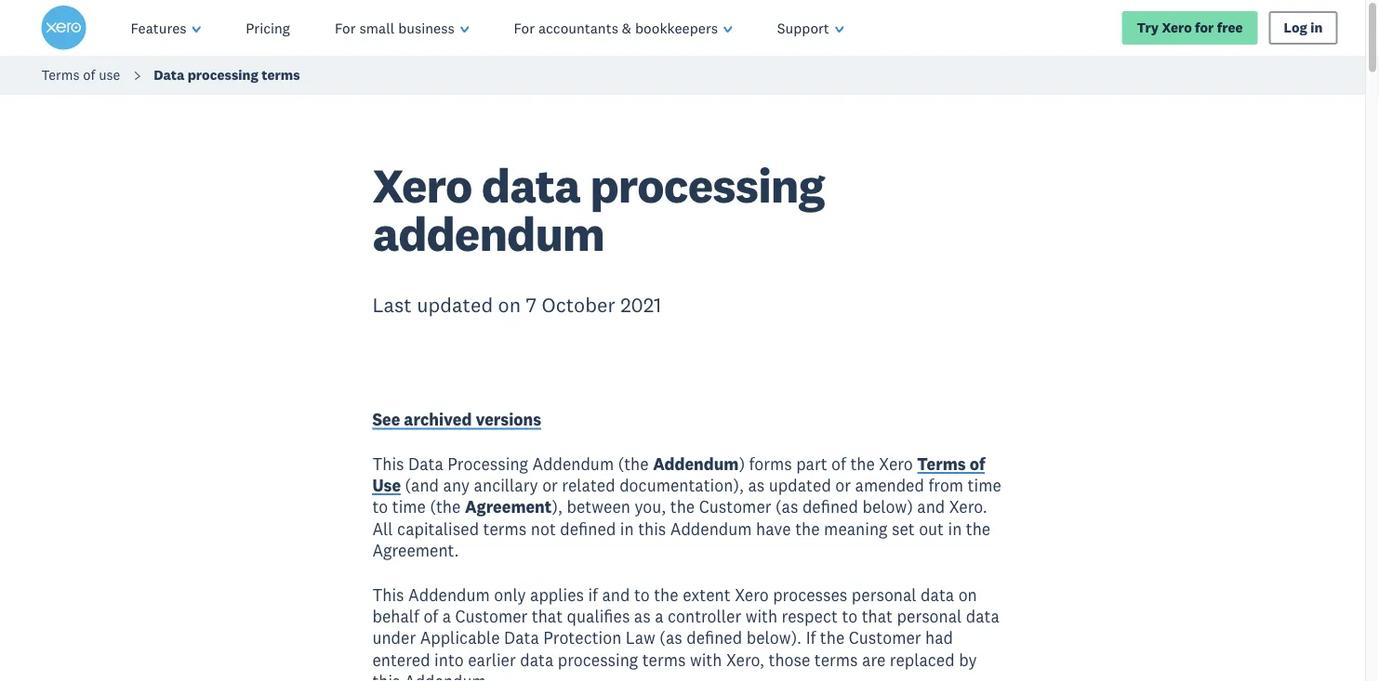 Task type: vqa. For each thing, say whether or not it's contained in the screenshot.
the right the (the
yes



Task type: describe. For each thing, give the bounding box(es) containing it.
1 a from the left
[[442, 607, 451, 627]]

see
[[372, 410, 400, 430]]

defined inside this addendum only applies if and to the extent xero processes personal data on behalf of a customer that qualifies as a controller with respect to that personal data under applicable data protection law (as defined below). if the customer had entered into earlier data processing terms with xero, those terms are replaced by this addendum.
[[687, 629, 743, 649]]

processing inside breadcrumbs element
[[188, 67, 259, 84]]

of inside terms of use
[[970, 454, 986, 474]]

protection
[[543, 629, 622, 649]]

ancillary
[[474, 476, 538, 496]]

are
[[862, 650, 886, 671]]

try xero for free link
[[1122, 11, 1258, 45]]

xero data processing addendum
[[372, 156, 825, 263]]

any
[[443, 476, 470, 496]]

terms of use link
[[372, 454, 986, 500]]

this inside this addendum only applies if and to the extent xero processes personal data on behalf of a customer that qualifies as a controller with respect to that personal data under applicable data protection law (as defined below). if the customer had entered into earlier data processing terms with xero, those terms are replaced by this addendum.
[[372, 672, 401, 682]]

related
[[562, 476, 616, 496]]

breadcrumbs element
[[0, 56, 1380, 95]]

october
[[542, 293, 616, 318]]

the up amended
[[851, 454, 875, 474]]

1 horizontal spatial in
[[948, 519, 962, 540]]

)
[[739, 454, 745, 474]]

entered
[[372, 650, 430, 671]]

behalf
[[372, 607, 419, 627]]

processing inside this addendum only applies if and to the extent xero processes personal data on behalf of a customer that qualifies as a controller with respect to that personal data under applicable data protection law (as defined below). if the customer had entered into earlier data processing terms with xero, those terms are replaced by this addendum.
[[558, 650, 638, 671]]

xero inside this addendum only applies if and to the extent xero processes personal data on behalf of a customer that qualifies as a controller with respect to that personal data under applicable data protection law (as defined below). if the customer had entered into earlier data processing terms with xero, those terms are replaced by this addendum.
[[735, 585, 769, 605]]

into
[[435, 650, 464, 671]]

support
[[777, 19, 830, 37]]

0 vertical spatial updated
[[417, 293, 493, 318]]

xero,
[[726, 650, 765, 671]]

accountants
[[539, 19, 619, 37]]

2 horizontal spatial in
[[1311, 19, 1323, 36]]

for accountants & bookkeepers button
[[492, 0, 755, 56]]

xero.
[[950, 497, 988, 518]]

for small business
[[335, 19, 455, 37]]

processing inside xero data processing addendum
[[590, 156, 825, 215]]

last updated on 7 october 2021
[[372, 293, 662, 318]]

use
[[99, 67, 120, 84]]

as inside this addendum only applies if and to the extent xero processes personal data on behalf of a customer that qualifies as a controller with respect to that personal data under applicable data protection law (as defined below). if the customer had entered into earlier data processing terms with xero, those terms are replaced by this addendum.
[[634, 607, 651, 627]]

free
[[1218, 19, 1243, 36]]

the right have
[[796, 519, 820, 540]]

2 a from the left
[[655, 607, 664, 627]]

you,
[[635, 497, 666, 518]]

features button
[[108, 0, 223, 56]]

had
[[926, 629, 954, 649]]

the down documentation),
[[671, 497, 695, 518]]

1 that from the left
[[532, 607, 563, 627]]

replaced
[[890, 650, 955, 671]]

),
[[552, 497, 563, 518]]

data inside breadcrumbs element
[[154, 67, 185, 84]]

(and
[[405, 476, 439, 496]]

processing
[[448, 454, 528, 474]]

(as inside ), between you, the customer (as defined below) and xero. all capitalised terms not defined in this addendum have the meaning set out in the agreement.
[[776, 497, 799, 518]]

addendum
[[372, 204, 605, 263]]

agreement.
[[372, 541, 459, 561]]

qualifies
[[567, 607, 630, 627]]

updated inside '(and any ancillary or related documentation), as updated or amended from time to time (the'
[[769, 476, 832, 496]]

1 horizontal spatial (the
[[618, 454, 649, 474]]

0 horizontal spatial customer
[[455, 607, 528, 627]]

bookkeepers
[[635, 19, 718, 37]]

1 or from the left
[[542, 476, 558, 496]]

customer inside ), between you, the customer (as defined below) and xero. all capitalised terms not defined in this addendum have the meaning set out in the agreement.
[[699, 497, 772, 518]]

0 vertical spatial personal
[[852, 585, 917, 605]]

this inside ), between you, the customer (as defined below) and xero. all capitalised terms not defined in this addendum have the meaning set out in the agreement.
[[638, 519, 666, 540]]

use
[[372, 476, 401, 496]]

agreement
[[465, 497, 552, 518]]

&
[[622, 19, 632, 37]]

addendum.
[[405, 672, 491, 682]]

applicable
[[420, 629, 500, 649]]

(and any ancillary or related documentation), as updated or amended from time to time (the
[[372, 476, 1002, 518]]

xero inside xero data processing addendum
[[372, 156, 472, 215]]

below)
[[863, 497, 913, 518]]

see archived versions link
[[372, 410, 541, 434]]

support button
[[755, 0, 866, 56]]

of inside breadcrumbs element
[[83, 67, 95, 84]]

by
[[959, 650, 977, 671]]

applies
[[530, 585, 584, 605]]

set
[[892, 519, 915, 540]]

1 horizontal spatial time
[[968, 476, 1002, 496]]

and inside this addendum only applies if and to the extent xero processes personal data on behalf of a customer that qualifies as a controller with respect to that personal data under applicable data protection law (as defined below). if the customer had entered into earlier data processing terms with xero, those terms are replaced by this addendum.
[[602, 585, 630, 605]]

small
[[360, 19, 395, 37]]

if
[[806, 629, 816, 649]]

2021
[[621, 293, 662, 318]]

), between you, the customer (as defined below) and xero. all capitalised terms not defined in this addendum have the meaning set out in the agreement.
[[372, 497, 991, 561]]

try xero for free
[[1137, 19, 1243, 36]]

only
[[494, 585, 526, 605]]

data processing terms
[[154, 67, 300, 84]]

versions
[[476, 410, 541, 430]]

the right the if in the bottom of the page
[[820, 629, 845, 649]]

on inside this addendum only applies if and to the extent xero processes personal data on behalf of a customer that qualifies as a controller with respect to that personal data under applicable data protection law (as defined below). if the customer had entered into earlier data processing terms with xero, those terms are replaced by this addendum.
[[959, 585, 977, 605]]

1 vertical spatial time
[[392, 497, 426, 518]]

as inside '(and any ancillary or related documentation), as updated or amended from time to time (the'
[[748, 476, 765, 496]]

extent
[[683, 585, 731, 605]]

amended
[[855, 476, 925, 496]]

for accountants & bookkeepers
[[514, 19, 718, 37]]

pricing link
[[223, 0, 313, 56]]



Task type: locate. For each thing, give the bounding box(es) containing it.
(the
[[618, 454, 649, 474], [430, 497, 461, 518]]

0 horizontal spatial with
[[690, 650, 722, 671]]

data up earlier
[[504, 629, 539, 649]]

try
[[1137, 19, 1159, 36]]

0 vertical spatial (the
[[618, 454, 649, 474]]

1 horizontal spatial with
[[746, 607, 778, 627]]

capitalised
[[397, 519, 479, 540]]

below).
[[747, 629, 802, 649]]

1 vertical spatial this
[[372, 585, 404, 605]]

a
[[442, 607, 451, 627], [655, 607, 664, 627]]

1 vertical spatial to
[[634, 585, 650, 605]]

this down you,
[[638, 519, 666, 540]]

terms down the xero homepage icon
[[41, 67, 80, 84]]

if
[[588, 585, 598, 605]]

terms down agreement at the bottom left
[[483, 519, 527, 540]]

with left xero,
[[690, 650, 722, 671]]

addendum inside this addendum only applies if and to the extent xero processes personal data on behalf of a customer that qualifies as a controller with respect to that personal data under applicable data protection law (as defined below). if the customer had entered into earlier data processing terms with xero, those terms are replaced by this addendum.
[[408, 585, 490, 605]]

this
[[372, 454, 404, 474], [372, 585, 404, 605]]

0 horizontal spatial to
[[372, 497, 388, 518]]

0 horizontal spatial data
[[154, 67, 185, 84]]

0 horizontal spatial defined
[[560, 519, 616, 540]]

not
[[531, 519, 556, 540]]

time down (and
[[392, 497, 426, 518]]

0 horizontal spatial terms
[[41, 67, 80, 84]]

defined down between
[[560, 519, 616, 540]]

between
[[567, 497, 631, 518]]

time
[[968, 476, 1002, 496], [392, 497, 426, 518]]

or up ),
[[542, 476, 558, 496]]

0 horizontal spatial and
[[602, 585, 630, 605]]

1 vertical spatial (the
[[430, 497, 461, 518]]

out
[[919, 519, 944, 540]]

terms inside terms of use
[[918, 454, 966, 474]]

updated right last at the top left of the page
[[417, 293, 493, 318]]

(the up capitalised
[[430, 497, 461, 518]]

0 vertical spatial this
[[372, 454, 404, 474]]

as
[[748, 476, 765, 496], [634, 607, 651, 627]]

controller
[[668, 607, 742, 627]]

1 horizontal spatial to
[[634, 585, 650, 605]]

2 that from the left
[[862, 607, 893, 627]]

1 vertical spatial customer
[[455, 607, 528, 627]]

law
[[626, 629, 656, 649]]

0 horizontal spatial as
[[634, 607, 651, 627]]

1 vertical spatial this
[[372, 672, 401, 682]]

0 horizontal spatial on
[[498, 293, 521, 318]]

data up (and
[[408, 454, 444, 474]]

this inside this addendum only applies if and to the extent xero processes personal data on behalf of a customer that qualifies as a controller with respect to that personal data under applicable data protection law (as defined below). if the customer had entered into earlier data processing terms with xero, those terms are replaced by this addendum.
[[372, 585, 404, 605]]

archived
[[404, 410, 472, 430]]

and inside ), between you, the customer (as defined below) and xero. all capitalised terms not defined in this addendum have the meaning set out in the agreement.
[[917, 497, 945, 518]]

1 vertical spatial and
[[602, 585, 630, 605]]

defined up meaning
[[803, 497, 859, 518]]

1 horizontal spatial this
[[638, 519, 666, 540]]

1 vertical spatial terms
[[918, 454, 966, 474]]

2 horizontal spatial customer
[[849, 629, 921, 649]]

0 horizontal spatial time
[[392, 497, 426, 518]]

the down xero.
[[966, 519, 991, 540]]

0 horizontal spatial (the
[[430, 497, 461, 518]]

1 vertical spatial on
[[959, 585, 977, 605]]

this for this data processing addendum (the addendum ) forms part of the xero
[[372, 454, 404, 474]]

(as
[[776, 497, 799, 518], [660, 629, 683, 649]]

0 vertical spatial as
[[748, 476, 765, 496]]

customer down the only
[[455, 607, 528, 627]]

of right part
[[832, 454, 846, 474]]

(as inside this addendum only applies if and to the extent xero processes personal data on behalf of a customer that qualifies as a controller with respect to that personal data under applicable data protection law (as defined below). if the customer had entered into earlier data processing terms with xero, those terms are replaced by this addendum.
[[660, 629, 683, 649]]

terms for terms of use
[[41, 67, 80, 84]]

0 horizontal spatial or
[[542, 476, 558, 496]]

terms of use link
[[41, 67, 120, 84]]

for inside dropdown button
[[514, 19, 535, 37]]

0 horizontal spatial for
[[335, 19, 356, 37]]

forms
[[749, 454, 792, 474]]

addendum up documentation),
[[653, 454, 739, 474]]

for for for small business
[[335, 19, 356, 37]]

terms inside breadcrumbs element
[[262, 67, 300, 84]]

0 horizontal spatial this
[[372, 672, 401, 682]]

data inside this addendum only applies if and to the extent xero processes personal data on behalf of a customer that qualifies as a controller with respect to that personal data under applicable data protection law (as defined below). if the customer had entered into earlier data processing terms with xero, those terms are replaced by this addendum.
[[504, 629, 539, 649]]

terms down pricing link
[[262, 67, 300, 84]]

(as right law
[[660, 629, 683, 649]]

as down forms
[[748, 476, 765, 496]]

of right behalf
[[424, 607, 438, 627]]

0 vertical spatial processing
[[188, 67, 259, 84]]

addendum down '(and any ancillary or related documentation), as updated or amended from time to time (the'
[[671, 519, 752, 540]]

0 horizontal spatial that
[[532, 607, 563, 627]]

of inside this addendum only applies if and to the extent xero processes personal data on behalf of a customer that qualifies as a controller with respect to that personal data under applicable data protection law (as defined below). if the customer had entered into earlier data processing terms with xero, those terms are replaced by this addendum.
[[424, 607, 438, 627]]

2 horizontal spatial defined
[[803, 497, 859, 518]]

this up behalf
[[372, 585, 404, 605]]

of left use
[[83, 67, 95, 84]]

data inside xero data processing addendum
[[482, 156, 580, 215]]

1 for from the left
[[335, 19, 356, 37]]

business
[[398, 19, 455, 37]]

for
[[1195, 19, 1214, 36]]

1 horizontal spatial on
[[959, 585, 977, 605]]

in right log
[[1311, 19, 1323, 36]]

earlier
[[468, 650, 516, 671]]

data down features dropdown button
[[154, 67, 185, 84]]

0 vertical spatial this
[[638, 519, 666, 540]]

on
[[498, 293, 521, 318], [959, 585, 977, 605]]

1 vertical spatial processing
[[590, 156, 825, 215]]

or up meaning
[[836, 476, 851, 496]]

this addendum only applies if and to the extent xero processes personal data on behalf of a customer that qualifies as a controller with respect to that personal data under applicable data protection law (as defined below). if the customer had entered into earlier data processing terms with xero, those terms are replaced by this addendum.
[[372, 585, 1000, 682]]

and up out
[[917, 497, 945, 518]]

a up applicable
[[442, 607, 451, 627]]

1 vertical spatial as
[[634, 607, 651, 627]]

to up all
[[372, 497, 388, 518]]

those
[[769, 650, 811, 671]]

of up xero.
[[970, 454, 986, 474]]

1 vertical spatial (as
[[660, 629, 683, 649]]

all
[[372, 519, 393, 540]]

defined down controller
[[687, 629, 743, 649]]

on up by at the bottom right of the page
[[959, 585, 977, 605]]

customer
[[699, 497, 772, 518], [455, 607, 528, 627], [849, 629, 921, 649]]

1 vertical spatial defined
[[560, 519, 616, 540]]

0 vertical spatial customer
[[699, 497, 772, 518]]

2 horizontal spatial to
[[842, 607, 858, 627]]

to up law
[[634, 585, 650, 605]]

terms of use
[[41, 67, 120, 84]]

1 vertical spatial updated
[[769, 476, 832, 496]]

under
[[372, 629, 416, 649]]

1 horizontal spatial updated
[[769, 476, 832, 496]]

2 vertical spatial customer
[[849, 629, 921, 649]]

data
[[482, 156, 580, 215], [921, 585, 955, 605], [966, 607, 1000, 627], [520, 650, 554, 671]]

for inside "dropdown button"
[[335, 19, 356, 37]]

to
[[372, 497, 388, 518], [634, 585, 650, 605], [842, 607, 858, 627]]

with
[[746, 607, 778, 627], [690, 650, 722, 671]]

0 vertical spatial on
[[498, 293, 521, 318]]

with up below).
[[746, 607, 778, 627]]

updated
[[417, 293, 493, 318], [769, 476, 832, 496]]

terms inside ), between you, the customer (as defined below) and xero. all capitalised terms not defined in this addendum have the meaning set out in the agreement.
[[483, 519, 527, 540]]

personal
[[852, 585, 917, 605], [897, 607, 962, 627]]

0 vertical spatial data
[[154, 67, 185, 84]]

to right respect
[[842, 607, 858, 627]]

for for for accountants & bookkeepers
[[514, 19, 535, 37]]

1 horizontal spatial data
[[408, 454, 444, 474]]

this
[[638, 519, 666, 540], [372, 672, 401, 682]]

2 this from the top
[[372, 585, 404, 605]]

of
[[83, 67, 95, 84], [832, 454, 846, 474], [970, 454, 986, 474], [424, 607, 438, 627]]

features
[[131, 19, 187, 37]]

data processing terms link
[[154, 67, 300, 84]]

as up law
[[634, 607, 651, 627]]

0 vertical spatial and
[[917, 497, 945, 518]]

2 vertical spatial data
[[504, 629, 539, 649]]

terms down law
[[643, 650, 686, 671]]

1 horizontal spatial (as
[[776, 497, 799, 518]]

1 horizontal spatial customer
[[699, 497, 772, 518]]

(the up you,
[[618, 454, 649, 474]]

processes
[[773, 585, 848, 605]]

in down between
[[620, 519, 634, 540]]

1 horizontal spatial a
[[655, 607, 664, 627]]

1 horizontal spatial and
[[917, 497, 945, 518]]

1 vertical spatial personal
[[897, 607, 962, 627]]

1 horizontal spatial that
[[862, 607, 893, 627]]

terms of use
[[372, 454, 986, 496]]

terms inside breadcrumbs element
[[41, 67, 80, 84]]

log in
[[1284, 19, 1323, 36]]

0 vertical spatial with
[[746, 607, 778, 627]]

2 vertical spatial processing
[[558, 650, 638, 671]]

in right out
[[948, 519, 962, 540]]

customer down ")" at right bottom
[[699, 497, 772, 518]]

addendum up applicable
[[408, 585, 490, 605]]

to inside '(and any ancillary or related documentation), as updated or amended from time to time (the'
[[372, 497, 388, 518]]

0 vertical spatial terms
[[41, 67, 80, 84]]

0 vertical spatial (as
[[776, 497, 799, 518]]

see archived versions
[[372, 410, 541, 430]]

1 horizontal spatial or
[[836, 476, 851, 496]]

(the inside '(and any ancillary or related documentation), as updated or amended from time to time (the'
[[430, 497, 461, 518]]

terms for terms of use
[[918, 454, 966, 474]]

or
[[542, 476, 558, 496], [836, 476, 851, 496]]

2 horizontal spatial data
[[504, 629, 539, 649]]

time up xero.
[[968, 476, 1002, 496]]

that up are on the right of page
[[862, 607, 893, 627]]

updated down part
[[769, 476, 832, 496]]

for left accountants
[[514, 19, 535, 37]]

this data processing addendum (the addendum ) forms part of the xero
[[372, 454, 918, 474]]

terms
[[41, 67, 80, 84], [918, 454, 966, 474]]

have
[[756, 519, 791, 540]]

last
[[372, 293, 412, 318]]

respect
[[782, 607, 838, 627]]

from
[[929, 476, 964, 496]]

terms down the if in the bottom of the page
[[815, 650, 858, 671]]

2 for from the left
[[514, 19, 535, 37]]

and
[[917, 497, 945, 518], [602, 585, 630, 605]]

on left 7
[[498, 293, 521, 318]]

for left "small"
[[335, 19, 356, 37]]

addendum up related
[[532, 454, 614, 474]]

addendum inside ), between you, the customer (as defined below) and xero. all capitalised terms not defined in this addendum have the meaning set out in the agreement.
[[671, 519, 752, 540]]

0 vertical spatial to
[[372, 497, 388, 518]]

personal up are on the right of page
[[852, 585, 917, 605]]

1 horizontal spatial for
[[514, 19, 535, 37]]

a up law
[[655, 607, 664, 627]]

1 this from the top
[[372, 454, 404, 474]]

1 horizontal spatial terms
[[918, 454, 966, 474]]

1 horizontal spatial as
[[748, 476, 765, 496]]

1 vertical spatial with
[[690, 650, 722, 671]]

meaning
[[824, 519, 888, 540]]

0 horizontal spatial a
[[442, 607, 451, 627]]

this down entered
[[372, 672, 401, 682]]

2 or from the left
[[836, 476, 851, 496]]

for
[[335, 19, 356, 37], [514, 19, 535, 37]]

personal up had
[[897, 607, 962, 627]]

pricing
[[246, 19, 290, 37]]

that down applies
[[532, 607, 563, 627]]

data
[[154, 67, 185, 84], [408, 454, 444, 474], [504, 629, 539, 649]]

for small business button
[[313, 0, 492, 56]]

customer up are on the right of page
[[849, 629, 921, 649]]

0 vertical spatial time
[[968, 476, 1002, 496]]

the
[[851, 454, 875, 474], [671, 497, 695, 518], [796, 519, 820, 540], [966, 519, 991, 540], [654, 585, 679, 605], [820, 629, 845, 649]]

0 vertical spatial defined
[[803, 497, 859, 518]]

2 vertical spatial to
[[842, 607, 858, 627]]

the left extent
[[654, 585, 679, 605]]

terms up from
[[918, 454, 966, 474]]

this up use
[[372, 454, 404, 474]]

0 horizontal spatial in
[[620, 519, 634, 540]]

documentation),
[[620, 476, 744, 496]]

0 horizontal spatial updated
[[417, 293, 493, 318]]

(as up have
[[776, 497, 799, 518]]

log in link
[[1269, 11, 1338, 45]]

and right if
[[602, 585, 630, 605]]

7
[[526, 293, 537, 318]]

this for this addendum only applies if and to the extent xero processes personal data on behalf of a customer that qualifies as a controller with respect to that personal data under applicable data protection law (as defined below). if the customer had entered into earlier data processing terms with xero, those terms are replaced by this addendum.
[[372, 585, 404, 605]]

log
[[1284, 19, 1308, 36]]

part
[[796, 454, 828, 474]]

0 horizontal spatial (as
[[660, 629, 683, 649]]

2 vertical spatial defined
[[687, 629, 743, 649]]

1 vertical spatial data
[[408, 454, 444, 474]]

xero homepage image
[[41, 6, 86, 50]]

1 horizontal spatial defined
[[687, 629, 743, 649]]



